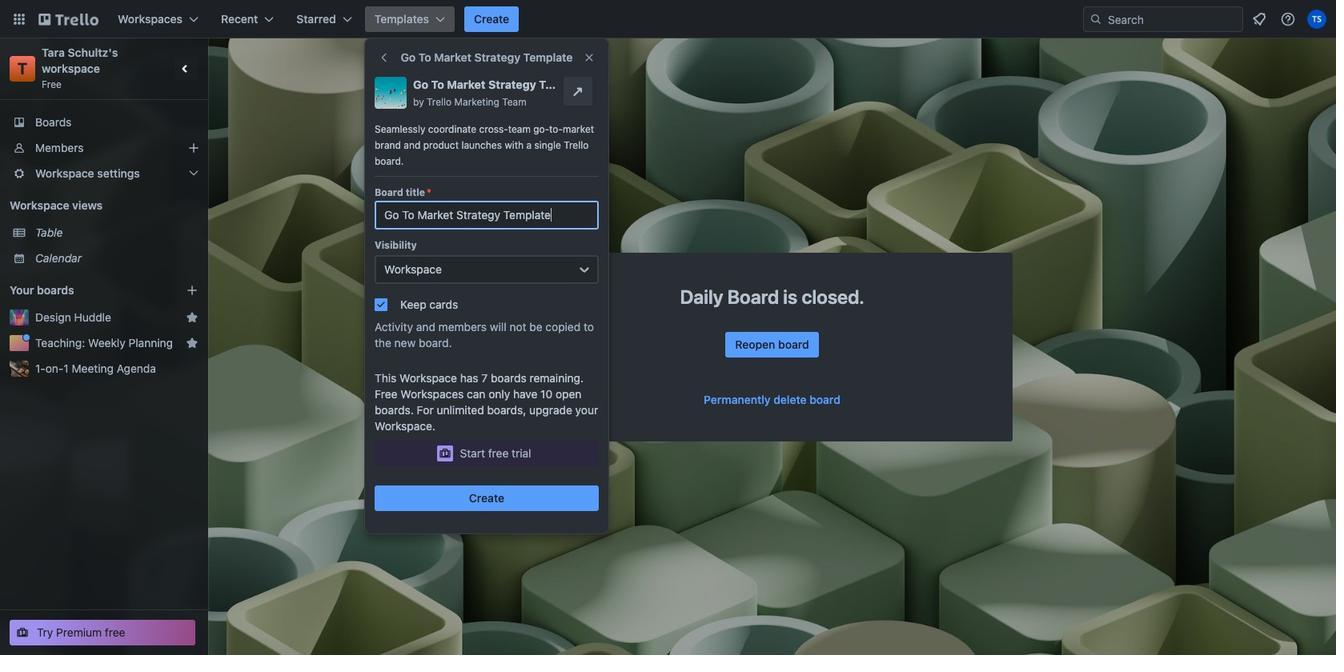 Task type: describe. For each thing, give the bounding box(es) containing it.
workspace for workspace settings
[[35, 167, 94, 180]]

views
[[72, 199, 103, 212]]

1 vertical spatial create button
[[375, 486, 599, 512]]

agenda
[[117, 362, 156, 376]]

teaching:
[[35, 336, 85, 350]]

t
[[17, 59, 27, 78]]

1 vertical spatial free
[[105, 626, 125, 640]]

strategy for go to market strategy template
[[475, 50, 521, 64]]

keep
[[400, 298, 427, 312]]

trello inside seamlessly coordinate cross-team go-to-market brand and product launches with a single trello board.
[[564, 139, 589, 151]]

upgrade
[[529, 404, 573, 417]]

start
[[460, 447, 485, 461]]

design
[[35, 311, 71, 324]]

go-
[[534, 123, 549, 135]]

table link
[[35, 225, 199, 241]]

be
[[530, 320, 543, 334]]

workspaces button
[[108, 6, 208, 32]]

product
[[423, 139, 459, 151]]

recent
[[221, 12, 258, 26]]

copied
[[546, 320, 581, 334]]

7
[[482, 372, 488, 385]]

workspaces inside this workspace has 7 boards remaining. free workspaces can only have 10 open boards. for unlimited boards, upgrade your workspace.
[[401, 388, 464, 401]]

table
[[35, 226, 63, 239]]

start free trial button
[[375, 441, 599, 467]]

premium
[[56, 626, 102, 640]]

tara schultz's workspace link
[[42, 46, 121, 75]]

keep cards
[[400, 298, 458, 312]]

cards
[[430, 298, 458, 312]]

your boards
[[10, 284, 74, 297]]

not
[[510, 320, 527, 334]]

open information menu image
[[1281, 11, 1297, 27]]

starred button
[[287, 6, 362, 32]]

create inside primary element
[[474, 12, 510, 26]]

team
[[502, 96, 527, 108]]

on-
[[45, 362, 64, 376]]

delete
[[774, 393, 807, 407]]

teaching: weekly planning
[[35, 336, 173, 350]]

board. inside activity and members will not be copied to the new board.
[[419, 336, 452, 350]]

to for go to market strategy template
[[419, 50, 431, 64]]

huddle
[[74, 311, 111, 324]]

templates
[[375, 12, 429, 26]]

visibility
[[375, 239, 417, 251]]

workspaces inside popup button
[[118, 12, 183, 26]]

starred icon image for design huddle
[[186, 312, 199, 324]]

by
[[413, 96, 424, 108]]

title
[[406, 187, 425, 199]]

planning
[[129, 336, 173, 350]]

go for go to market strategy template by trello marketing team
[[413, 78, 429, 91]]

coordinate
[[428, 123, 477, 135]]

market for go to market strategy template
[[434, 50, 472, 64]]

trial
[[512, 447, 531, 461]]

try premium free
[[37, 626, 125, 640]]

1-
[[35, 362, 45, 376]]

0 vertical spatial board
[[779, 338, 809, 352]]

is
[[784, 286, 798, 308]]

daily board is closed.
[[680, 286, 865, 308]]

boards inside this workspace has 7 boards remaining. free workspaces can only have 10 open boards. for unlimited boards, upgrade your workspace.
[[491, 372, 527, 385]]

has
[[460, 372, 479, 385]]

reopen board button
[[726, 333, 819, 358]]

workspace settings
[[35, 167, 140, 180]]

permanently
[[704, 393, 771, 407]]

return to previous screen image
[[378, 51, 391, 64]]

to
[[584, 320, 594, 334]]

go to market strategy template link
[[413, 77, 590, 93]]

team
[[508, 123, 531, 135]]

workspace.
[[375, 420, 436, 433]]

0 notifications image
[[1250, 10, 1269, 29]]

activity and members will not be copied to the new board.
[[375, 320, 594, 350]]

starred
[[297, 12, 336, 26]]

0 vertical spatial boards
[[37, 284, 74, 297]]

schultz's
[[68, 46, 118, 59]]

calendar
[[35, 251, 82, 265]]

1 horizontal spatial free
[[488, 447, 509, 461]]

workspace for workspace views
[[10, 199, 69, 212]]

1-on-1 meeting agenda link
[[35, 361, 199, 377]]

tara
[[42, 46, 65, 59]]

free inside tara schultz's workspace free
[[42, 78, 62, 91]]

free inside this workspace has 7 boards remaining. free workspaces can only have 10 open boards. for unlimited boards, upgrade your workspace.
[[375, 388, 398, 401]]

workspace views
[[10, 199, 103, 212]]

marketing
[[455, 96, 500, 108]]

members link
[[0, 135, 208, 161]]

board. inside seamlessly coordinate cross-team go-to-market brand and product launches with a single trello board.
[[375, 155, 404, 167]]

try
[[37, 626, 53, 640]]

calendar link
[[35, 251, 199, 267]]

reopen
[[735, 338, 776, 352]]

template for go to market strategy template
[[524, 50, 573, 64]]

start free trial
[[460, 447, 531, 461]]

permanently delete board button
[[704, 393, 841, 409]]

back to home image
[[38, 6, 99, 32]]

members
[[35, 141, 84, 155]]

market for go to market strategy template by trello marketing team
[[447, 78, 486, 91]]

this
[[375, 372, 397, 385]]

recent button
[[211, 6, 284, 32]]

1
[[64, 362, 69, 376]]

reopen board
[[735, 338, 809, 352]]

1 horizontal spatial board
[[728, 286, 779, 308]]

brand
[[375, 139, 401, 151]]

boards
[[35, 115, 72, 129]]

board title *
[[375, 187, 431, 199]]

workspace settings button
[[0, 161, 208, 187]]

open
[[556, 388, 582, 401]]

market
[[563, 123, 594, 135]]



Task type: locate. For each thing, give the bounding box(es) containing it.
workspaces
[[118, 12, 183, 26], [401, 388, 464, 401]]

cross-
[[479, 123, 508, 135]]

0 vertical spatial trello
[[427, 96, 452, 108]]

go up the by on the top left of page
[[413, 78, 429, 91]]

boards,
[[487, 404, 526, 417]]

and down seamlessly in the left of the page
[[404, 139, 421, 151]]

1 vertical spatial template
[[539, 78, 590, 91]]

template inside go to market strategy template by trello marketing team
[[539, 78, 590, 91]]

0 vertical spatial free
[[488, 447, 509, 461]]

create button up go to market strategy template
[[465, 6, 519, 32]]

this workspace has 7 boards remaining. free workspaces can only have 10 open boards. for unlimited boards, upgrade your workspace.
[[375, 372, 598, 433]]

board. right new
[[419, 336, 452, 350]]

go to market strategy template by trello marketing team
[[413, 78, 590, 108]]

1 vertical spatial free
[[375, 388, 398, 401]]

market inside go to market strategy template by trello marketing team
[[447, 78, 486, 91]]

0 horizontal spatial free
[[105, 626, 125, 640]]

0 vertical spatial create
[[474, 12, 510, 26]]

trello
[[427, 96, 452, 108], [564, 139, 589, 151]]

and inside seamlessly coordinate cross-team go-to-market brand and product launches with a single trello board.
[[404, 139, 421, 151]]

0 vertical spatial create button
[[465, 6, 519, 32]]

1 vertical spatial go
[[413, 78, 429, 91]]

board left is
[[728, 286, 779, 308]]

go for go to market strategy template
[[401, 50, 416, 64]]

the
[[375, 336, 392, 350]]

1 horizontal spatial board.
[[419, 336, 452, 350]]

board. down brand
[[375, 155, 404, 167]]

your
[[10, 284, 34, 297]]

to
[[419, 50, 431, 64], [431, 78, 444, 91]]

workspace inside this workspace has 7 boards remaining. free workspaces can only have 10 open boards. for unlimited boards, upgrade your workspace.
[[400, 372, 457, 385]]

1 vertical spatial and
[[416, 320, 436, 334]]

a
[[527, 139, 532, 151]]

0 vertical spatial template
[[524, 50, 573, 64]]

0 vertical spatial strategy
[[475, 50, 521, 64]]

trello right the by on the top left of page
[[427, 96, 452, 108]]

1 vertical spatial strategy
[[489, 78, 536, 91]]

template
[[524, 50, 573, 64], [539, 78, 590, 91]]

to-
[[549, 123, 563, 135]]

free right premium
[[105, 626, 125, 640]]

search image
[[1090, 13, 1103, 26]]

0 horizontal spatial boards
[[37, 284, 74, 297]]

board
[[779, 338, 809, 352], [810, 393, 841, 407]]

None text field
[[375, 201, 599, 230]]

workspaces up for
[[401, 388, 464, 401]]

free
[[488, 447, 509, 461], [105, 626, 125, 640]]

starred icon image right planning
[[186, 337, 199, 350]]

0 horizontal spatial board
[[375, 187, 403, 199]]

strategy for go to market strategy template by trello marketing team
[[489, 78, 536, 91]]

and
[[404, 139, 421, 151], [416, 320, 436, 334]]

weekly
[[88, 336, 126, 350]]

free left "trial"
[[488, 447, 509, 461]]

try premium free button
[[10, 621, 195, 646]]

create button inside primary element
[[465, 6, 519, 32]]

templates button
[[365, 6, 455, 32]]

trello inside go to market strategy template by trello marketing team
[[427, 96, 452, 108]]

free down this
[[375, 388, 398, 401]]

starred icon image
[[186, 312, 199, 324], [186, 337, 199, 350]]

strategy up the team
[[489, 78, 536, 91]]

boards up design at the left
[[37, 284, 74, 297]]

workspace
[[42, 62, 100, 75]]

1 vertical spatial market
[[447, 78, 486, 91]]

0 horizontal spatial board
[[779, 338, 809, 352]]

0 vertical spatial and
[[404, 139, 421, 151]]

0 horizontal spatial trello
[[427, 96, 452, 108]]

your
[[576, 404, 598, 417]]

strategy
[[475, 50, 521, 64], [489, 78, 536, 91]]

1 horizontal spatial free
[[375, 388, 398, 401]]

1 horizontal spatial workspaces
[[401, 388, 464, 401]]

settings
[[97, 167, 140, 180]]

1 vertical spatial trello
[[564, 139, 589, 151]]

permanently delete board
[[704, 393, 841, 407]]

only
[[489, 388, 510, 401]]

workspace up table
[[10, 199, 69, 212]]

2 starred icon image from the top
[[186, 337, 199, 350]]

board right reopen
[[779, 338, 809, 352]]

design huddle
[[35, 311, 111, 324]]

go to market strategy template
[[401, 50, 573, 64]]

starred icon image for teaching: weekly planning
[[186, 337, 199, 350]]

template left close popover icon
[[524, 50, 573, 64]]

workspace down members
[[35, 167, 94, 180]]

1 vertical spatial workspaces
[[401, 388, 464, 401]]

go right return to previous screen image
[[401, 50, 416, 64]]

0 vertical spatial to
[[419, 50, 431, 64]]

workspace down the visibility
[[384, 263, 442, 276]]

teaching: weekly planning button
[[35, 336, 179, 352]]

have
[[513, 388, 538, 401]]

1 vertical spatial boards
[[491, 372, 527, 385]]

close popover image
[[583, 51, 596, 64]]

strategy up "go to market strategy template" link
[[475, 50, 521, 64]]

0 vertical spatial market
[[434, 50, 472, 64]]

unlimited
[[437, 404, 484, 417]]

1 horizontal spatial trello
[[564, 139, 589, 151]]

workspace up for
[[400, 372, 457, 385]]

1 horizontal spatial board
[[810, 393, 841, 407]]

add board image
[[186, 284, 199, 297]]

0 vertical spatial free
[[42, 78, 62, 91]]

can
[[467, 388, 486, 401]]

and inside activity and members will not be copied to the new board.
[[416, 320, 436, 334]]

seamlessly
[[375, 123, 426, 135]]

create down start free trial button
[[469, 492, 505, 505]]

create button
[[465, 6, 519, 32], [375, 486, 599, 512]]

to inside go to market strategy template by trello marketing team
[[431, 78, 444, 91]]

1 vertical spatial to
[[431, 78, 444, 91]]

will
[[490, 320, 507, 334]]

go
[[401, 50, 416, 64], [413, 78, 429, 91]]

design huddle button
[[35, 310, 179, 326]]

0 vertical spatial workspaces
[[118, 12, 183, 26]]

boards up 'only'
[[491, 372, 527, 385]]

to up coordinate at the top of page
[[431, 78, 444, 91]]

1 vertical spatial starred icon image
[[186, 337, 199, 350]]

0 vertical spatial board
[[375, 187, 403, 199]]

remaining.
[[530, 372, 584, 385]]

free
[[42, 78, 62, 91], [375, 388, 398, 401]]

seamlessly coordinate cross-team go-to-market brand and product launches with a single trello board.
[[375, 123, 594, 167]]

workspace navigation collapse icon image
[[175, 58, 197, 80]]

tara schultz (taraschultz7) image
[[1308, 10, 1327, 29]]

primary element
[[0, 0, 1337, 38]]

*
[[427, 187, 431, 199]]

0 horizontal spatial free
[[42, 78, 62, 91]]

single
[[535, 139, 561, 151]]

Search field
[[1103, 7, 1243, 31]]

create
[[474, 12, 510, 26], [469, 492, 505, 505]]

workspace
[[35, 167, 94, 180], [10, 199, 69, 212], [384, 263, 442, 276], [400, 372, 457, 385]]

go inside go to market strategy template by trello marketing team
[[413, 78, 429, 91]]

0 horizontal spatial board.
[[375, 155, 404, 167]]

tara schultz's workspace free
[[42, 46, 121, 91]]

daily
[[680, 286, 724, 308]]

trello down market at top
[[564, 139, 589, 151]]

workspace inside dropdown button
[[35, 167, 94, 180]]

to for go to market strategy template by trello marketing team
[[431, 78, 444, 91]]

create up go to market strategy template
[[474, 12, 510, 26]]

activity
[[375, 320, 413, 334]]

new
[[395, 336, 416, 350]]

with
[[505, 139, 524, 151]]

boards link
[[0, 110, 208, 135]]

workspace for workspace
[[384, 263, 442, 276]]

1-on-1 meeting agenda
[[35, 362, 156, 376]]

template down close popover icon
[[539, 78, 590, 91]]

and down keep cards
[[416, 320, 436, 334]]

your boards with 3 items element
[[10, 281, 162, 300]]

board left title
[[375, 187, 403, 199]]

1 vertical spatial create
[[469, 492, 505, 505]]

closed.
[[802, 286, 865, 308]]

for
[[417, 404, 434, 417]]

board right delete on the bottom right of page
[[810, 393, 841, 407]]

create button down start free trial button
[[375, 486, 599, 512]]

10
[[541, 388, 553, 401]]

starred icon image down add board icon
[[186, 312, 199, 324]]

market
[[434, 50, 472, 64], [447, 78, 486, 91]]

0 vertical spatial board.
[[375, 155, 404, 167]]

template for go to market strategy template by trello marketing team
[[539, 78, 590, 91]]

free down workspace
[[42, 78, 62, 91]]

workspaces up workspace navigation collapse icon
[[118, 12, 183, 26]]

0 vertical spatial go
[[401, 50, 416, 64]]

1 horizontal spatial boards
[[491, 372, 527, 385]]

0 vertical spatial starred icon image
[[186, 312, 199, 324]]

1 vertical spatial board.
[[419, 336, 452, 350]]

strategy inside go to market strategy template by trello marketing team
[[489, 78, 536, 91]]

meeting
[[72, 362, 114, 376]]

to right return to previous screen image
[[419, 50, 431, 64]]

1 starred icon image from the top
[[186, 312, 199, 324]]

1 vertical spatial board
[[728, 286, 779, 308]]

1 vertical spatial board
[[810, 393, 841, 407]]

0 horizontal spatial workspaces
[[118, 12, 183, 26]]



Task type: vqa. For each thing, say whether or not it's contained in the screenshot.
coordinate
yes



